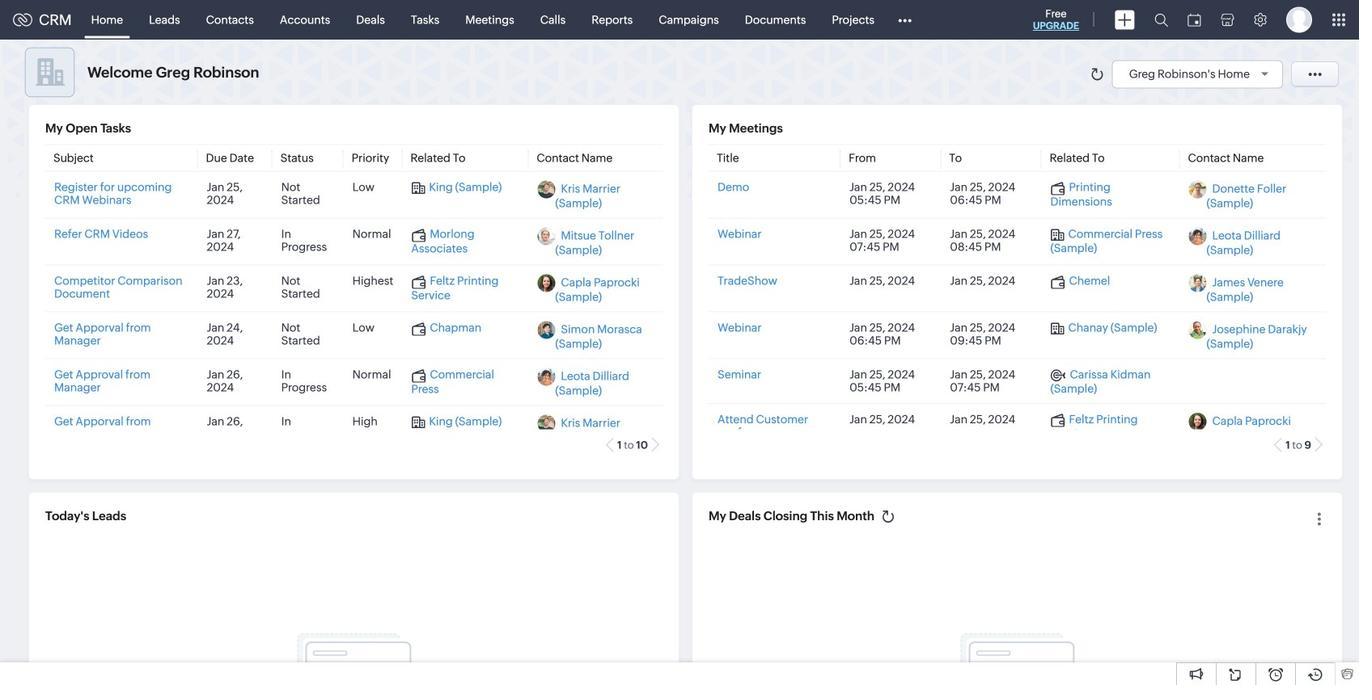 Task type: locate. For each thing, give the bounding box(es) containing it.
create menu element
[[1105, 0, 1145, 39]]

search element
[[1145, 0, 1178, 40]]

profile element
[[1277, 0, 1322, 39]]

create menu image
[[1115, 10, 1135, 30]]

profile image
[[1286, 7, 1312, 33]]

calendar image
[[1188, 13, 1201, 26]]



Task type: vqa. For each thing, say whether or not it's contained in the screenshot.
"Search" image
yes



Task type: describe. For each thing, give the bounding box(es) containing it.
Other Modules field
[[887, 7, 922, 33]]

logo image
[[13, 13, 32, 26]]

search image
[[1154, 13, 1168, 27]]



